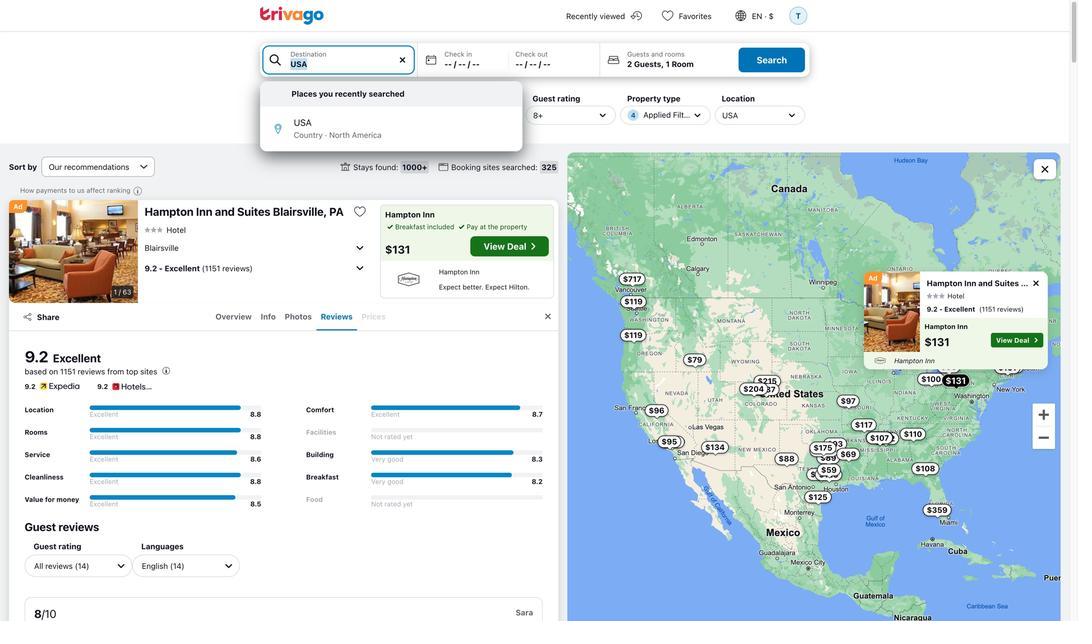 Task type: describe. For each thing, give the bounding box(es) containing it.
1 horizontal spatial suites
[[995, 279, 1019, 288]]

recently
[[566, 11, 598, 21]]

hilton.
[[509, 283, 530, 291]]

1 horizontal spatial reviews)
[[998, 305, 1024, 313]]

8.8 for cleanliness
[[250, 478, 261, 486]]

$175
[[814, 443, 833, 453]]

photos button
[[280, 304, 316, 331]]

hampton inn image
[[869, 357, 892, 365]]

pay at the property button
[[457, 222, 528, 232]]

0 horizontal spatial 9.2 - excellent (1151 reviews)
[[145, 264, 253, 273]]

0 vertical spatial view deal
[[484, 241, 527, 252]]

$100 button
[[918, 373, 945, 386]]

$108 button
[[912, 463, 940, 475]]

breakfast for breakfast
[[306, 473, 339, 481]]

usa for usa country · north america
[[294, 117, 312, 128]]

payments
[[36, 186, 67, 194]]

at
[[480, 223, 486, 231]]

very for breakfast
[[371, 478, 386, 486]]

t
[[796, 11, 801, 20]]

8.2
[[532, 478, 543, 486]]

0 vertical spatial guest rating
[[533, 94, 581, 103]]

$79
[[688, 355, 703, 365]]

$89
[[821, 453, 837, 463]]

1 horizontal spatial view
[[996, 336, 1013, 344]]

$131 for top view deal button
[[385, 243, 410, 256]]

share
[[37, 313, 60, 322]]

hampton inn and suites blairsville, pa inside button
[[145, 205, 344, 218]]

excellent for value for money
[[90, 500, 118, 508]]

1 vertical spatial view deal
[[996, 336, 1030, 344]]

4
[[631, 111, 636, 119]]

trivago logo image
[[260, 7, 324, 25]]

hampton inn and suites blairsville, pa, (blairsville, usa) image
[[9, 200, 138, 303]]

8.3
[[532, 455, 543, 463]]

$112 button
[[659, 436, 685, 449]]

building
[[306, 451, 334, 459]]

hampton inn image
[[385, 272, 432, 287]]

8.8 for location
[[250, 411, 261, 418]]

$131 for the bottom view deal button
[[925, 335, 950, 349]]

2 9.2 button from the left
[[97, 381, 152, 392]]

overview
[[216, 312, 252, 321]]

$204 button
[[740, 383, 768, 395]]

not rated yet for facilities
[[371, 433, 413, 441]]

ranking
[[107, 186, 131, 194]]

excellent for location
[[90, 411, 118, 418]]

hampton inn button
[[864, 352, 1048, 370]]

check for check out -- / -- / --
[[516, 50, 536, 58]]

en · $ button
[[725, 0, 787, 31]]

tab list containing overview
[[66, 304, 535, 331]]

hampton inn up better. in the top left of the page
[[439, 268, 480, 276]]

0 vertical spatial (1151
[[202, 264, 220, 273]]

0 horizontal spatial $126 button
[[815, 469, 843, 481]]

0 horizontal spatial 1
[[114, 288, 117, 296]]

$122
[[876, 434, 895, 443]]

food
[[306, 496, 323, 504]]

excellent for service
[[90, 455, 118, 463]]

· inside usa country · north america
[[325, 130, 327, 140]]

2 expect from the left
[[486, 283, 507, 291]]

price: per night
[[271, 94, 328, 103]]

8.7
[[532, 411, 543, 418]]

1 vertical spatial blairsville,
[[1021, 279, 1061, 288]]

· inside button
[[765, 11, 767, 21]]

$107 button
[[867, 432, 893, 444]]

1 / 63
[[114, 288, 131, 296]]

good for building
[[387, 455, 404, 463]]

$96
[[649, 406, 665, 415]]

$90
[[941, 362, 957, 372]]

inn inside button
[[925, 357, 935, 365]]

stays found: 1000+
[[353, 163, 427, 172]]

$0
[[272, 111, 282, 120]]

0 horizontal spatial reviews)
[[222, 264, 253, 273]]

guests and rooms 2 guests, 1 room
[[627, 50, 694, 69]]

$107
[[870, 433, 889, 443]]

$117 button
[[851, 419, 877, 431]]

value for money
[[25, 496, 79, 504]]

0 vertical spatial sites
[[483, 163, 500, 172]]

1 horizontal spatial hotel button
[[927, 292, 965, 300]]

very good for building
[[371, 455, 404, 463]]

1 horizontal spatial deal
[[1015, 336, 1030, 344]]

reviews button
[[316, 304, 357, 331]]

1 vertical spatial hotel
[[948, 292, 965, 300]]

8.6
[[250, 455, 261, 463]]

not for facilities
[[371, 433, 383, 441]]

0 vertical spatial hotel
[[167, 225, 186, 235]]

$88 button
[[775, 453, 799, 465]]

1 horizontal spatial location
[[722, 94, 755, 103]]

2 horizontal spatial and
[[979, 279, 993, 288]]

by
[[27, 162, 37, 171]]

yet for food
[[403, 500, 413, 508]]

1 vertical spatial sites
[[140, 367, 157, 376]]

good for breakfast
[[387, 478, 404, 486]]

8
[[34, 607, 42, 621]]

$187
[[757, 385, 776, 394]]

filters
[[673, 110, 695, 119]]

$215
[[758, 377, 777, 386]]

$119 for 2nd $119 button from the bottom of the page
[[625, 297, 643, 306]]

0 vertical spatial view
[[484, 241, 505, 252]]

$122 button
[[872, 433, 899, 445]]

sara
[[516, 608, 533, 618]]

$187 button
[[753, 384, 780, 396]]

2 vertical spatial guest
[[34, 542, 57, 551]]

included
[[427, 223, 454, 231]]

prices
[[362, 312, 386, 321]]

9.2 right 'hampton inn and suites blairsville, pa' image
[[927, 305, 938, 313]]

and inside guests and rooms 2 guests, 1 room
[[652, 50, 663, 58]]

$95
[[662, 437, 677, 447]]

sort
[[9, 162, 26, 171]]

$175 button
[[810, 442, 837, 454]]

from
[[107, 367, 124, 376]]

$125 for the top $125 button
[[906, 345, 925, 354]]

rooms
[[25, 429, 48, 436]]

hampton inn and suites blairsville, pa image
[[864, 272, 920, 352]]

1000+
[[402, 163, 427, 172]]

t button
[[787, 0, 810, 31]]

breakfast for breakfast included
[[395, 223, 426, 231]]

recently viewed
[[566, 11, 625, 21]]

ad button
[[9, 200, 27, 213]]

1 9.2 button from the left
[[25, 381, 79, 392]]

63
[[123, 288, 131, 296]]

prices button
[[357, 304, 390, 331]]

1 expect from the left
[[439, 283, 461, 291]]

0 horizontal spatial deal
[[507, 241, 527, 252]]

property
[[627, 94, 661, 103]]

0 vertical spatial $125 button
[[902, 344, 929, 356]]

$69 button
[[837, 448, 861, 461]]

2 $119 button from the top
[[621, 329, 647, 342]]

$96 button
[[645, 405, 669, 417]]

info button
[[256, 304, 280, 331]]

$59
[[822, 466, 837, 475]]

booking sites searched: 325
[[451, 163, 557, 172]]

1 horizontal spatial ad
[[869, 274, 878, 282]]

1 vertical spatial guest
[[25, 520, 56, 534]]

9.2 down blairsville
[[145, 264, 157, 273]]

check in -- / -- / --
[[445, 50, 480, 69]]

destination
[[291, 50, 327, 58]]

0 vertical spatial reviews
[[78, 367, 105, 376]]

$493 button
[[807, 469, 836, 481]]

not rated yet for food
[[371, 500, 413, 508]]

searched:
[[502, 163, 538, 172]]

9.2 down based on 1151 reviews from top sites
[[97, 383, 108, 391]]

$126 for the topmost $126 button
[[870, 433, 890, 442]]

guest reviews
[[25, 520, 99, 534]]

$134 button
[[702, 441, 729, 454]]

1 vertical spatial view deal button
[[991, 333, 1044, 348]]

$126 for the left $126 button
[[819, 470, 839, 480]]

to
[[69, 186, 75, 194]]

1 vertical spatial guest rating
[[34, 542, 81, 551]]

inn inside button
[[196, 205, 213, 218]]



Task type: locate. For each thing, give the bounding box(es) containing it.
1 $119 button from the top
[[621, 296, 647, 308]]

overview button
[[211, 304, 256, 331]]

location
[[722, 94, 755, 103], [25, 406, 54, 414]]

check inside check out -- / -- / --
[[516, 50, 536, 58]]

cleanliness
[[25, 473, 64, 481]]

1 vertical spatial 8.8
[[250, 433, 261, 441]]

$93
[[828, 439, 843, 449]]

+
[[311, 111, 316, 120]]

share button
[[16, 307, 66, 327]]

Destination search field
[[291, 58, 410, 70]]

2 not rated yet from the top
[[371, 500, 413, 508]]

breakfast
[[395, 223, 426, 231], [306, 473, 339, 481]]

hotels.com image
[[113, 381, 152, 392]]

$125 button up $100
[[902, 344, 929, 356]]

1 horizontal spatial ·
[[765, 11, 767, 21]]

1 horizontal spatial rating
[[558, 94, 581, 103]]

guests
[[627, 50, 650, 58]]

1 horizontal spatial 9.2 - excellent (1151 reviews)
[[927, 305, 1024, 313]]

0 vertical spatial $126 button
[[866, 432, 894, 444]]

0 vertical spatial yet
[[403, 433, 413, 441]]

favorites
[[679, 11, 712, 21]]

hampton inn up $100
[[895, 357, 935, 365]]

1 good from the top
[[387, 455, 404, 463]]

1 horizontal spatial breakfast
[[395, 223, 426, 231]]

1 not from the top
[[371, 433, 383, 441]]

0 horizontal spatial location
[[25, 406, 54, 414]]

hampton inside hampton inn and suites blairsville, pa button
[[145, 205, 194, 218]]

1 vertical spatial pa
[[1063, 279, 1074, 288]]

0 horizontal spatial $125
[[809, 493, 828, 502]]

0 vertical spatial very good
[[371, 455, 404, 463]]

guest down guest reviews
[[34, 542, 57, 551]]

property
[[500, 223, 528, 231]]

expect
[[439, 283, 461, 291], [486, 283, 507, 291]]

1 vertical spatial rated
[[385, 500, 401, 508]]

america
[[352, 130, 382, 140]]

and left the close image at the top right of page
[[979, 279, 993, 288]]

close image
[[1031, 278, 1041, 289]]

very for building
[[371, 455, 386, 463]]

value
[[25, 496, 43, 504]]

deal up $149
[[1015, 336, 1030, 344]]

1 very from the top
[[371, 455, 386, 463]]

excellent for rooms
[[90, 433, 118, 441]]

check out -- / -- / --
[[516, 50, 551, 69]]

rated for food
[[385, 500, 401, 508]]

$151 button
[[995, 362, 1021, 374]]

check left in
[[445, 50, 465, 58]]

$125 down $493 button
[[809, 493, 828, 502]]

$117
[[855, 420, 873, 430]]

$125 up $100
[[906, 345, 925, 354]]

view deal up $149
[[996, 336, 1030, 344]]

2 vertical spatial and
[[979, 279, 993, 288]]

$108
[[916, 464, 936, 473]]

comfort
[[306, 406, 334, 414]]

places you recently searched
[[292, 89, 405, 98]]

0 horizontal spatial 9.2 button
[[25, 381, 79, 392]]

ad inside button
[[13, 203, 23, 211]]

hotel button up blairsville
[[145, 225, 186, 235]]

9.2 button down on
[[25, 381, 79, 392]]

1 vertical spatial $131
[[925, 335, 950, 349]]

blairsville,
[[273, 205, 327, 218], [1021, 279, 1061, 288]]

9.2
[[145, 264, 157, 273], [927, 305, 938, 313], [25, 347, 48, 366], [25, 383, 36, 391], [97, 383, 108, 391]]

hampton inn up breakfast included button on the left
[[385, 210, 435, 219]]

north
[[329, 130, 350, 140]]

hampton inn and suites blairsville, pa button
[[145, 205, 344, 219]]

$131 up hampton inn button at bottom right
[[925, 335, 950, 349]]

$131 button
[[942, 374, 970, 388]]

and up guests,
[[652, 50, 663, 58]]

0 horizontal spatial hotel
[[167, 225, 186, 235]]

$89 $108
[[821, 453, 936, 473]]

0 vertical spatial rating
[[558, 94, 581, 103]]

not for food
[[371, 500, 383, 508]]

0 horizontal spatial and
[[215, 205, 235, 218]]

usa up country
[[294, 117, 312, 128]]

1 vertical spatial deal
[[1015, 336, 1030, 344]]

breakfast left included
[[395, 223, 426, 231]]

2 $119 from the top
[[624, 331, 643, 340]]

guest up 8+
[[533, 94, 556, 103]]

1
[[666, 59, 670, 69], [114, 288, 117, 296]]

reviews right 1151
[[78, 367, 105, 376]]

better.
[[463, 283, 484, 291]]

1 vertical spatial ad
[[869, 274, 878, 282]]

$131 inside button
[[946, 375, 966, 386]]

0 vertical spatial $125
[[906, 345, 925, 354]]

check left out
[[516, 50, 536, 58]]

1 vertical spatial $125 button
[[805, 491, 832, 504]]

2 8.8 from the top
[[250, 433, 261, 441]]

check inside check in -- / -- / --
[[445, 50, 465, 58]]

0 vertical spatial breakfast
[[395, 223, 426, 231]]

view deal button up $149
[[991, 333, 1044, 348]]

· left $
[[765, 11, 767, 21]]

8.8
[[250, 411, 261, 418], [250, 433, 261, 441], [250, 478, 261, 486]]

1 down the rooms
[[666, 59, 670, 69]]

favorites link
[[652, 0, 725, 31]]

$59 button
[[818, 464, 841, 476]]

$131 down the $90 button
[[946, 375, 966, 386]]

how
[[20, 186, 34, 194]]

3 8.8 from the top
[[250, 478, 261, 486]]

and inside button
[[215, 205, 235, 218]]

usa
[[723, 111, 738, 120], [294, 117, 312, 128]]

location down 'search' button on the top of page
[[722, 94, 755, 103]]

9.2 up based
[[25, 347, 48, 366]]

9.2 - excellent (1151 reviews) up hampton inn button at bottom right
[[927, 305, 1024, 313]]

guest rating down guest reviews
[[34, 542, 81, 551]]

1 vertical spatial rating
[[58, 542, 81, 551]]

usa inside usa country · north america
[[294, 117, 312, 128]]

0 horizontal spatial hotel button
[[145, 225, 186, 235]]

1 horizontal spatial pa
[[1063, 279, 1074, 288]]

you
[[319, 89, 333, 98]]

breakfast down building
[[306, 473, 339, 481]]

$100
[[922, 375, 941, 384]]

1 yet from the top
[[403, 433, 413, 441]]

9.2 - excellent (1151 reviews) down blairsville
[[145, 264, 253, 273]]

0 vertical spatial $119
[[625, 297, 643, 306]]

pay
[[467, 223, 478, 231]]

0 vertical spatial not rated yet
[[371, 433, 413, 441]]

2 vertical spatial $131
[[946, 375, 966, 386]]

$126 down $89 button
[[819, 470, 839, 480]]

1 very good from the top
[[371, 455, 404, 463]]

1 horizontal spatial and
[[652, 50, 663, 58]]

0 horizontal spatial $125 button
[[805, 491, 832, 504]]

1 horizontal spatial $126 button
[[866, 432, 894, 444]]

none field containing usa
[[260, 43, 523, 151]]

1 $119 from the top
[[625, 297, 643, 306]]

0 vertical spatial $119 button
[[621, 296, 647, 308]]

very
[[371, 455, 386, 463], [371, 478, 386, 486]]

found:
[[375, 163, 399, 172]]

1 vertical spatial view
[[996, 336, 1013, 344]]

0 vertical spatial 9.2 - excellent (1151 reviews)
[[145, 264, 253, 273]]

1 vertical spatial $119
[[624, 331, 643, 340]]

1 8.8 from the top
[[250, 411, 261, 418]]

ad
[[13, 203, 23, 211], [869, 274, 878, 282]]

0 vertical spatial reviews)
[[222, 264, 253, 273]]

usa right filters at the right top of page
[[723, 111, 738, 120]]

pa inside hampton inn and suites blairsville, pa button
[[329, 205, 344, 218]]

facilities
[[306, 429, 336, 436]]

excellent for cleanliness
[[90, 478, 118, 486]]

0 horizontal spatial blairsville,
[[273, 205, 327, 218]]

room
[[672, 59, 694, 69]]

8 /10
[[34, 607, 56, 621]]

1 horizontal spatial hampton inn and suites blairsville, pa
[[927, 279, 1074, 288]]

$131 down breakfast included button on the left
[[385, 243, 410, 256]]

location up the rooms
[[25, 406, 54, 414]]

rated for facilities
[[385, 433, 401, 441]]

1 not rated yet from the top
[[371, 433, 413, 441]]

$359
[[927, 506, 948, 515]]

2 yet from the top
[[403, 500, 413, 508]]

view up $149
[[996, 336, 1013, 344]]

2 very good from the top
[[371, 478, 404, 486]]

sites right booking
[[483, 163, 500, 172]]

0 vertical spatial guest
[[533, 94, 556, 103]]

tab list
[[66, 304, 535, 331]]

search button
[[739, 48, 805, 72]]

$125 for the bottom $125 button
[[809, 493, 828, 502]]

expedia image
[[40, 381, 79, 392]]

9.2 button down top on the left
[[97, 381, 152, 392]]

suites
[[237, 205, 271, 218], [995, 279, 1019, 288]]

$88
[[779, 454, 795, 464]]

0 vertical spatial view deal button
[[470, 236, 549, 257]]

$69
[[841, 450, 857, 459]]

0 horizontal spatial breakfast
[[306, 473, 339, 481]]

price:
[[271, 94, 294, 103]]

searched
[[369, 89, 405, 98]]

$
[[769, 11, 774, 21]]

1 vertical spatial reviews
[[59, 520, 99, 534]]

sites right top on the left
[[140, 367, 157, 376]]

$125 button
[[902, 344, 929, 356], [805, 491, 832, 504]]

0 vertical spatial 1
[[666, 59, 670, 69]]

usa for usa
[[723, 111, 738, 120]]

1 rated from the top
[[385, 433, 401, 441]]

1 vertical spatial suites
[[995, 279, 1019, 288]]

hotel button right 'hampton inn and suites blairsville, pa' image
[[927, 292, 965, 300]]

suites up "blairsville" button
[[237, 205, 271, 218]]

view deal button down property
[[470, 236, 549, 257]]

1 horizontal spatial check
[[516, 50, 536, 58]]

$97 button
[[837, 395, 860, 407]]

$493
[[811, 470, 832, 479]]

1 horizontal spatial expect
[[486, 283, 507, 291]]

view deal down pay at the property
[[484, 241, 527, 252]]

2 not from the top
[[371, 500, 383, 508]]

view down the
[[484, 241, 505, 252]]

1 horizontal spatial usa
[[723, 111, 738, 120]]

1 vertical spatial not
[[371, 500, 383, 508]]

suites left the close image at the top right of page
[[995, 279, 1019, 288]]

1 vertical spatial $119 button
[[621, 329, 647, 342]]

0 horizontal spatial usa
[[294, 117, 312, 128]]

0 horizontal spatial ad
[[13, 203, 23, 211]]

1 vertical spatial location
[[25, 406, 54, 414]]

guest rating up 8+
[[533, 94, 581, 103]]

hampton inn up hampton inn button at bottom right
[[925, 323, 968, 331]]

1 left 63
[[114, 288, 117, 296]]

how payments to us affect ranking button
[[20, 186, 145, 198]]

hampton inside hampton inn button
[[895, 357, 924, 365]]

map region
[[568, 153, 1061, 621]]

$112
[[663, 438, 681, 447]]

1 horizontal spatial 9.2 button
[[97, 381, 152, 392]]

9.2 down based
[[25, 383, 36, 391]]

1 horizontal spatial (1151
[[980, 305, 996, 313]]

2 check from the left
[[516, 50, 536, 58]]

1 horizontal spatial guest rating
[[533, 94, 581, 103]]

$600
[[290, 111, 309, 120]]

for
[[45, 496, 55, 504]]

2 vertical spatial 8.8
[[250, 478, 261, 486]]

$93 button
[[824, 438, 847, 450]]

0 vertical spatial location
[[722, 94, 755, 103]]

$268 button
[[810, 445, 839, 457]]

1 vertical spatial 9.2 - excellent (1151 reviews)
[[927, 305, 1024, 313]]

guest down value
[[25, 520, 56, 534]]

expect better. expect hilton.
[[439, 283, 530, 291]]

1 inside guests and rooms 2 guests, 1 room
[[666, 59, 670, 69]]

$134
[[706, 443, 725, 452]]

8+
[[533, 111, 543, 120]]

hampton inn inside button
[[895, 357, 935, 365]]

0 horizontal spatial rating
[[58, 542, 81, 551]]

rated
[[385, 433, 401, 441], [385, 500, 401, 508]]

8.8 for rooms
[[250, 433, 261, 441]]

0 horizontal spatial hampton inn and suites blairsville, pa
[[145, 205, 344, 218]]

blairsville, inside hampton inn and suites blairsville, pa button
[[273, 205, 327, 218]]

expect left better. in the top left of the page
[[439, 283, 461, 291]]

2 rated from the top
[[385, 500, 401, 508]]

clear image
[[398, 55, 408, 65]]

excellent for comfort
[[371, 411, 400, 418]]

excellent inside 9.2 excellent
[[53, 352, 101, 365]]

0 vertical spatial $131
[[385, 243, 410, 256]]

1 vertical spatial breakfast
[[306, 473, 339, 481]]

0 horizontal spatial view deal button
[[470, 236, 549, 257]]

reviews down money
[[59, 520, 99, 534]]

suites inside button
[[237, 205, 271, 218]]

$126 down $117 button
[[870, 433, 890, 442]]

None field
[[260, 43, 523, 151]]

expect left hilton.
[[486, 283, 507, 291]]

$119 for first $119 button from the bottom of the page
[[624, 331, 643, 340]]

$151
[[999, 363, 1017, 372]]

not
[[371, 433, 383, 441], [371, 500, 383, 508]]

sites
[[483, 163, 500, 172], [140, 367, 157, 376]]

9.2 excellent
[[25, 347, 101, 366]]

0 vertical spatial ad
[[13, 203, 23, 211]]

very good for breakfast
[[371, 478, 404, 486]]

yet for facilities
[[403, 433, 413, 441]]

1151
[[60, 367, 76, 376]]

stays
[[353, 163, 373, 172]]

$149 button
[[997, 361, 1024, 373]]

$125 button down $493 button
[[805, 491, 832, 504]]

$90 button
[[937, 361, 961, 373]]

0 horizontal spatial $126
[[819, 470, 839, 480]]

guests,
[[634, 59, 664, 69]]

languages
[[141, 542, 184, 551]]

deal down property
[[507, 241, 527, 252]]

check for check in -- / -- / --
[[445, 50, 465, 58]]

1 horizontal spatial view deal button
[[991, 333, 1044, 348]]

how payments to us affect ranking
[[20, 186, 131, 194]]

$126 button down $117 button
[[866, 432, 894, 444]]

excellent
[[165, 264, 200, 273], [945, 305, 976, 313], [53, 352, 101, 365], [90, 411, 118, 418], [371, 411, 400, 418], [90, 433, 118, 441], [90, 455, 118, 463], [90, 478, 118, 486], [90, 500, 118, 508]]

us
[[77, 186, 85, 194]]

property type
[[627, 94, 681, 103]]

0 vertical spatial deal
[[507, 241, 527, 252]]

2 very from the top
[[371, 478, 386, 486]]

0 vertical spatial rated
[[385, 433, 401, 441]]

0 vertical spatial 8.8
[[250, 411, 261, 418]]

1 vertical spatial yet
[[403, 500, 413, 508]]

0 vertical spatial suites
[[237, 205, 271, 218]]

night
[[310, 94, 328, 103]]

$126 button down $89 button
[[815, 469, 843, 481]]

breakfast inside button
[[395, 223, 426, 231]]

1 vertical spatial hotel button
[[927, 292, 965, 300]]

1 horizontal spatial $125
[[906, 345, 925, 354]]

1 horizontal spatial hotel
[[948, 292, 965, 300]]

0 vertical spatial ·
[[765, 11, 767, 21]]

0 horizontal spatial check
[[445, 50, 465, 58]]

2 good from the top
[[387, 478, 404, 486]]

· left "north"
[[325, 130, 327, 140]]

viewed
[[600, 11, 625, 21]]

1 check from the left
[[445, 50, 465, 58]]

1 vertical spatial 1
[[114, 288, 117, 296]]

and up "blairsville" button
[[215, 205, 235, 218]]

per
[[296, 94, 308, 103]]

photos
[[285, 312, 312, 321]]

pay at the property
[[467, 223, 528, 231]]

0 horizontal spatial view
[[484, 241, 505, 252]]



Task type: vqa. For each thing, say whether or not it's contained in the screenshot.


